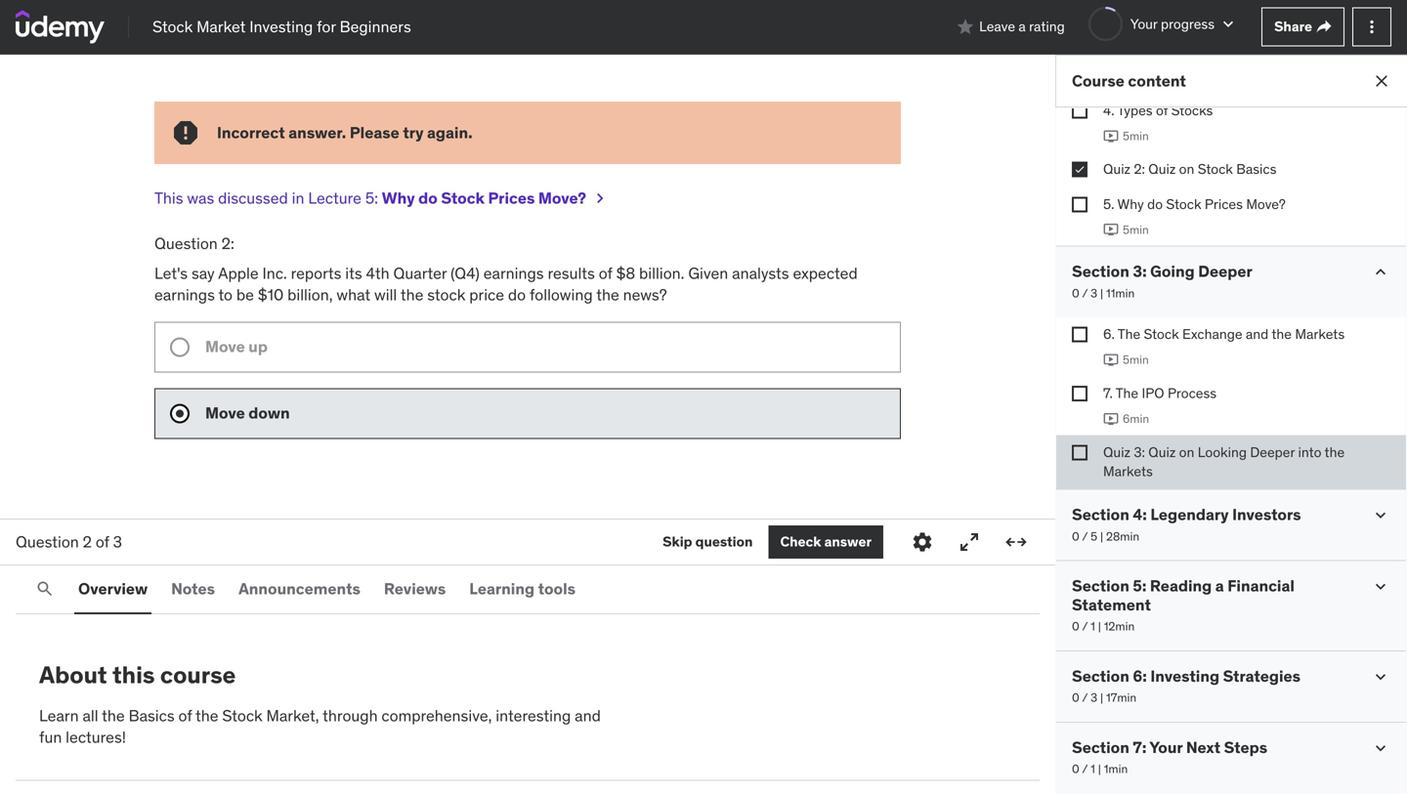 Task type: vqa. For each thing, say whether or not it's contained in the screenshot.
IPO
yes



Task type: locate. For each thing, give the bounding box(es) containing it.
1min
[[1104, 762, 1128, 777]]

1 horizontal spatial why
[[1117, 195, 1144, 213]]

0 horizontal spatial why
[[382, 188, 415, 208]]

1 vertical spatial the
[[1116, 385, 1138, 402]]

question
[[154, 233, 218, 253], [16, 532, 79, 552]]

1 horizontal spatial and
[[1246, 326, 1269, 343]]

1 vertical spatial 3:
[[1134, 444, 1145, 461]]

learn
[[39, 706, 79, 726]]

12min
[[1104, 619, 1135, 634]]

| left 12min
[[1098, 619, 1101, 634]]

market,
[[266, 706, 319, 726]]

/ left "17min"
[[1082, 690, 1088, 705]]

say
[[191, 263, 215, 283]]

0 vertical spatial investing
[[249, 16, 313, 36]]

the right into
[[1325, 444, 1345, 461]]

was
[[187, 188, 214, 208]]

2 vertical spatial xsmall image
[[1072, 445, 1088, 461]]

your left progress
[[1130, 15, 1158, 32]]

a inside section 5: reading a financial statement 0 / 1 | 12min
[[1215, 576, 1224, 596]]

/ inside section 4: legendary investors 0 / 5 | 28min
[[1082, 529, 1088, 544]]

small image inside leave a rating button
[[956, 17, 975, 37]]

/
[[1082, 286, 1088, 301], [1082, 529, 1088, 544], [1082, 619, 1088, 634], [1082, 690, 1088, 705], [1082, 762, 1088, 777]]

1 vertical spatial 2:
[[221, 233, 234, 253]]

1 5min from the top
[[1123, 128, 1149, 144]]

the right '6.'
[[1118, 326, 1141, 343]]

/ down statement
[[1082, 619, 1088, 634]]

do down 'try'
[[418, 188, 438, 208]]

section inside section 4: legendary investors 0 / 5 | 28min
[[1072, 505, 1129, 525]]

investing for for
[[249, 16, 313, 36]]

0 vertical spatial markets
[[1295, 326, 1345, 343]]

deeper right going
[[1198, 262, 1252, 282]]

learn all the basics of the stock market, through comprehensive, interesting and fun lectures!
[[39, 706, 601, 748]]

2 vertical spatial 5min
[[1123, 352, 1149, 368]]

stock down quiz 2: quiz on stock basics
[[1166, 195, 1201, 213]]

will
[[374, 285, 397, 305]]

your inside section 7: your next steps 0 / 1 | 1min
[[1149, 738, 1183, 758]]

section for section 6: investing strategies
[[1072, 666, 1129, 686]]

move left down
[[205, 403, 245, 423]]

/ for section 3: going deeper
[[1082, 286, 1088, 301]]

0 vertical spatial your
[[1130, 15, 1158, 32]]

investing left for
[[249, 16, 313, 36]]

3 5min from the top
[[1123, 352, 1149, 368]]

1 vertical spatial your
[[1149, 738, 1183, 758]]

stock up 5. why do stock prices move?
[[1198, 160, 1233, 178]]

0 vertical spatial 3:
[[1133, 262, 1147, 282]]

4 section from the top
[[1072, 666, 1129, 686]]

2 0 from the top
[[1072, 529, 1079, 544]]

section up "17min"
[[1072, 666, 1129, 686]]

1 horizontal spatial basics
[[1236, 160, 1277, 178]]

2: up the apple at the left top of page
[[221, 233, 234, 253]]

1 inside section 7: your next steps 0 / 1 | 1min
[[1091, 762, 1095, 777]]

6:
[[1133, 666, 1147, 686]]

1 vertical spatial move
[[205, 403, 245, 423]]

1 horizontal spatial question
[[154, 233, 218, 253]]

move for move up
[[205, 337, 245, 357]]

markets
[[1295, 326, 1345, 343], [1103, 463, 1153, 480]]

28min
[[1106, 529, 1139, 544]]

0 vertical spatial the
[[1118, 326, 1141, 343]]

learning
[[469, 579, 535, 599]]

stocks
[[1171, 101, 1213, 119]]

overview button
[[74, 566, 152, 613]]

on up 5. why do stock prices move?
[[1179, 160, 1194, 178]]

| inside section 4: legendary investors 0 / 5 | 28min
[[1100, 529, 1103, 544]]

(q4) earnings
[[451, 263, 544, 283]]

expanded view image
[[1005, 531, 1028, 554]]

/ inside section 6: investing strategies 0 / 3 | 17min
[[1082, 690, 1088, 705]]

0 down statement
[[1072, 619, 1079, 634]]

3 inside section 3: going deeper 0 / 3 | 11min
[[1091, 286, 1097, 301]]

interesting
[[496, 706, 571, 726]]

stock market investing for beginners link
[[152, 16, 411, 38]]

stock left the market,
[[222, 706, 263, 726]]

question for question 2 of 3
[[16, 532, 79, 552]]

stock market investing for beginners
[[152, 16, 411, 36]]

move for move down
[[205, 403, 245, 423]]

0 vertical spatial and
[[1246, 326, 1269, 343]]

open lecture image
[[590, 189, 610, 208]]

1 horizontal spatial a
[[1215, 576, 1224, 596]]

0 vertical spatial 1
[[1091, 619, 1095, 634]]

following
[[530, 285, 593, 305]]

0 vertical spatial small image
[[956, 17, 975, 37]]

a right reading
[[1215, 576, 1224, 596]]

the
[[400, 285, 423, 305], [596, 285, 619, 305], [1272, 326, 1292, 343], [1325, 444, 1345, 461], [102, 706, 125, 726], [195, 706, 218, 726]]

5 0 from the top
[[1072, 762, 1079, 777]]

on left looking
[[1179, 444, 1194, 461]]

of left $8
[[599, 263, 612, 283]]

and inside learn all the basics of the stock market, through comprehensive, interesting and fun lectures!
[[575, 706, 601, 726]]

a left rating
[[1019, 18, 1026, 35]]

inc. reports
[[262, 263, 341, 283]]

check answer
[[780, 533, 872, 551]]

1 vertical spatial question
[[16, 532, 79, 552]]

0 vertical spatial question
[[154, 233, 218, 253]]

1 section from the top
[[1072, 262, 1129, 282]]

0 horizontal spatial a
[[1019, 18, 1026, 35]]

through
[[323, 706, 378, 726]]

quiz down the "play the ipo process" icon
[[1103, 444, 1131, 461]]

3 xsmall image from the top
[[1072, 445, 1088, 461]]

and right interesting
[[575, 706, 601, 726]]

3: inside quiz 3: quiz on looking deeper into the markets
[[1134, 444, 1145, 461]]

section inside section 5: reading a financial statement 0 / 1 | 12min
[[1072, 576, 1129, 596]]

2 horizontal spatial do
[[1147, 195, 1163, 213]]

to
[[218, 285, 233, 305]]

0 for section 4: legendary investors
[[1072, 529, 1079, 544]]

why right 5.
[[1117, 195, 1144, 213]]

| inside section 6: investing strategies 0 / 3 | 17min
[[1100, 690, 1103, 705]]

0 horizontal spatial basics
[[129, 706, 175, 726]]

stock
[[152, 16, 193, 36], [1198, 160, 1233, 178], [441, 188, 485, 208], [1166, 195, 1201, 213], [1144, 326, 1179, 343], [222, 706, 263, 726]]

0 left 5
[[1072, 529, 1079, 544]]

move? left open lecture icon
[[538, 188, 586, 208]]

and
[[1246, 326, 1269, 343], [575, 706, 601, 726]]

0 horizontal spatial investing
[[249, 16, 313, 36]]

small image
[[956, 17, 975, 37], [1371, 667, 1390, 687], [1371, 739, 1390, 758]]

section up 1min
[[1072, 738, 1129, 758]]

5min right "play why do stock prices move?" 'icon'
[[1123, 222, 1149, 237]]

1 left 1min
[[1091, 762, 1095, 777]]

1 vertical spatial basics
[[129, 706, 175, 726]]

all
[[83, 706, 98, 726]]

1 xsmall image from the top
[[1072, 162, 1088, 178]]

of down 'course'
[[178, 706, 192, 726]]

your
[[1130, 15, 1158, 32], [1149, 738, 1183, 758]]

small image inside your progress dropdown button
[[1219, 14, 1238, 34]]

0 vertical spatial 2:
[[1134, 160, 1145, 178]]

1 0 from the top
[[1072, 286, 1079, 301]]

| left 1min
[[1098, 762, 1101, 777]]

3 left 11min
[[1091, 286, 1097, 301]]

do inside sidebar "element"
[[1147, 195, 1163, 213]]

| inside section 3: going deeper 0 / 3 | 11min
[[1100, 286, 1103, 301]]

0 vertical spatial deeper
[[1198, 262, 1252, 282]]

financial
[[1228, 576, 1295, 596]]

5min for why
[[1123, 222, 1149, 237]]

xsmall image left "4."
[[1072, 103, 1088, 118]]

2: inside sidebar "element"
[[1134, 160, 1145, 178]]

| right 5
[[1100, 529, 1103, 544]]

5 / from the top
[[1082, 762, 1088, 777]]

2:
[[1134, 160, 1145, 178], [221, 233, 234, 253]]

section up 12min
[[1072, 576, 1129, 596]]

0 left "17min"
[[1072, 690, 1079, 705]]

section up 11min
[[1072, 262, 1129, 282]]

section for section 3: going deeper
[[1072, 262, 1129, 282]]

xsmall image for quiz 2: quiz on stock basics
[[1072, 162, 1088, 178]]

on inside quiz 3: quiz on looking deeper into the markets
[[1179, 444, 1194, 461]]

stock left market
[[152, 16, 193, 36]]

question up let's
[[154, 233, 218, 253]]

section up 5
[[1072, 505, 1129, 525]]

notes button
[[167, 566, 219, 613]]

| inside section 7: your next steps 0 / 1 | 1min
[[1098, 762, 1101, 777]]

5min for types
[[1123, 128, 1149, 144]]

next
[[1186, 738, 1221, 758]]

be
[[236, 285, 254, 305]]

1 vertical spatial deeper
[[1250, 444, 1295, 461]]

into
[[1298, 444, 1322, 461]]

of inside question 2: let's say apple inc. reports its 4th quarter (q4) earnings results of $8 billion. given analysts expected earnings to be $10 billion, what will the stock price do following the news?
[[599, 263, 612, 283]]

xsmall image
[[1072, 162, 1088, 178], [1072, 197, 1088, 212], [1072, 445, 1088, 461]]

prices up question 2: let's say apple inc. reports its 4th quarter (q4) earnings results of $8 billion. given analysts expected earnings to be $10 billion, what will the stock price do following the news?
[[488, 188, 535, 208]]

1 1 from the top
[[1091, 619, 1095, 634]]

investing inside section 6: investing strategies 0 / 3 | 17min
[[1150, 666, 1220, 686]]

section 4: legendary investors 0 / 5 | 28min
[[1072, 505, 1301, 544]]

section inside section 3: going deeper 0 / 3 | 11min
[[1072, 262, 1129, 282]]

1 vertical spatial markets
[[1103, 463, 1153, 480]]

1 vertical spatial on
[[1179, 444, 1194, 461]]

5min right the "play the stock exchange and the markets" icon
[[1123, 352, 1149, 368]]

0 inside section 4: legendary investors 0 / 5 | 28min
[[1072, 529, 1079, 544]]

1 horizontal spatial do
[[508, 285, 526, 305]]

xsmall image
[[1316, 19, 1332, 35], [1072, 103, 1088, 118], [1072, 327, 1088, 343], [1072, 386, 1088, 402]]

1 vertical spatial 5:
[[1133, 576, 1147, 596]]

quiz
[[1103, 160, 1131, 178], [1148, 160, 1176, 178], [1103, 444, 1131, 461], [1148, 444, 1176, 461]]

3 left "17min"
[[1091, 690, 1097, 705]]

statement
[[1072, 595, 1151, 615]]

1 vertical spatial investing
[[1150, 666, 1220, 686]]

on
[[1179, 160, 1194, 178], [1179, 444, 1194, 461]]

4 0 from the top
[[1072, 690, 1079, 705]]

2 xsmall image from the top
[[1072, 197, 1088, 212]]

billion.
[[639, 263, 684, 283]]

2: inside question 2: let's say apple inc. reports its 4th quarter (q4) earnings results of $8 billion. given analysts expected earnings to be $10 billion, what will the stock price do following the news?
[[221, 233, 234, 253]]

basics down about this course
[[129, 706, 175, 726]]

why right 'lecture'
[[382, 188, 415, 208]]

5 section from the top
[[1072, 738, 1129, 758]]

5: right 'lecture'
[[365, 188, 378, 208]]

1 vertical spatial small image
[[1371, 667, 1390, 687]]

why
[[382, 188, 415, 208], [1117, 195, 1144, 213]]

4. types of stocks
[[1103, 101, 1213, 119]]

0 left 1min
[[1072, 762, 1079, 777]]

|
[[1100, 286, 1103, 301], [1100, 529, 1103, 544], [1098, 619, 1101, 634], [1100, 690, 1103, 705], [1098, 762, 1101, 777]]

1 on from the top
[[1179, 160, 1194, 178]]

1 move from the top
[[205, 337, 245, 357]]

$8
[[616, 263, 635, 283]]

0 horizontal spatial and
[[575, 706, 601, 726]]

4 / from the top
[[1082, 690, 1088, 705]]

section inside section 6: investing strategies 0 / 3 | 17min
[[1072, 666, 1129, 686]]

going
[[1150, 262, 1195, 282]]

1 horizontal spatial 2:
[[1134, 160, 1145, 178]]

xsmall image left '6.'
[[1072, 327, 1088, 343]]

the down $8
[[596, 285, 619, 305]]

5. why do stock prices move?
[[1103, 195, 1286, 213]]

beginners
[[340, 16, 411, 36]]

on for looking
[[1179, 444, 1194, 461]]

2 on from the top
[[1179, 444, 1194, 461]]

1 horizontal spatial prices
[[1205, 195, 1243, 213]]

tools
[[538, 579, 576, 599]]

rating
[[1029, 18, 1065, 35]]

lecture
[[308, 188, 362, 208]]

0 inside section 6: investing strategies 0 / 3 | 17min
[[1072, 690, 1079, 705]]

| left 11min
[[1100, 286, 1103, 301]]

a inside leave a rating button
[[1019, 18, 1026, 35]]

ipo
[[1142, 385, 1164, 402]]

11min
[[1106, 286, 1135, 301]]

1 vertical spatial and
[[575, 706, 601, 726]]

move? down quiz 2: quiz on stock basics
[[1246, 195, 1286, 213]]

stock
[[427, 285, 465, 305]]

3: up 11min
[[1133, 262, 1147, 282]]

| inside section 5: reading a financial statement 0 / 1 | 12min
[[1098, 619, 1101, 634]]

progress
[[1161, 15, 1215, 32]]

1 vertical spatial a
[[1215, 576, 1224, 596]]

leave a rating
[[979, 18, 1065, 35]]

leave a rating button
[[956, 3, 1065, 50]]

do down (q4) earnings
[[508, 285, 526, 305]]

5min for the
[[1123, 352, 1149, 368]]

search image
[[35, 579, 55, 599]]

5min right play types of stocks icon
[[1123, 128, 1149, 144]]

3 0 from the top
[[1072, 619, 1079, 634]]

2 move from the top
[[205, 403, 245, 423]]

4:
[[1133, 505, 1147, 525]]

2 1 from the top
[[1091, 762, 1095, 777]]

3 right 2
[[113, 532, 122, 552]]

xsmall image left the 7.
[[1072, 386, 1088, 402]]

0 vertical spatial xsmall image
[[1072, 162, 1088, 178]]

/ inside section 3: going deeper 0 / 3 | 11min
[[1082, 286, 1088, 301]]

3
[[1091, 286, 1097, 301], [113, 532, 122, 552], [1091, 690, 1097, 705]]

this
[[154, 188, 183, 208]]

quiz down 6min
[[1148, 444, 1176, 461]]

your progress button
[[1088, 7, 1238, 41]]

5min
[[1123, 128, 1149, 144], [1123, 222, 1149, 237], [1123, 352, 1149, 368]]

0
[[1072, 286, 1079, 301], [1072, 529, 1079, 544], [1072, 619, 1079, 634], [1072, 690, 1079, 705], [1072, 762, 1079, 777]]

do inside question 2: let's say apple inc. reports its 4th quarter (q4) earnings results of $8 billion. given analysts expected earnings to be $10 billion, what will the stock price do following the news?
[[508, 285, 526, 305]]

the down 'course'
[[195, 706, 218, 726]]

1 / from the top
[[1082, 286, 1088, 301]]

basics up 5. why do stock prices move?
[[1236, 160, 1277, 178]]

0 vertical spatial on
[[1179, 160, 1194, 178]]

investing right 6:
[[1150, 666, 1220, 686]]

and right exchange
[[1246, 326, 1269, 343]]

3 / from the top
[[1082, 619, 1088, 634]]

1 vertical spatial 5min
[[1123, 222, 1149, 237]]

0 inside section 3: going deeper 0 / 3 | 11min
[[1072, 286, 1079, 301]]

question inside question 2: let's say apple inc. reports its 4th quarter (q4) earnings results of $8 billion. given analysts expected earnings to be $10 billion, what will the stock price do following the news?
[[154, 233, 218, 253]]

1 vertical spatial xsmall image
[[1072, 197, 1088, 212]]

0 for section 3: going deeper
[[1072, 286, 1079, 301]]

2 / from the top
[[1082, 529, 1088, 544]]

do right 5.
[[1147, 195, 1163, 213]]

0 vertical spatial a
[[1019, 18, 1026, 35]]

0 vertical spatial 3
[[1091, 286, 1097, 301]]

0 horizontal spatial 5:
[[365, 188, 378, 208]]

0 horizontal spatial markets
[[1103, 463, 1153, 480]]

2 vertical spatial small image
[[1371, 739, 1390, 758]]

deeper left into
[[1250, 444, 1295, 461]]

why inside sidebar "element"
[[1117, 195, 1144, 213]]

2 vertical spatial 3
[[1091, 690, 1097, 705]]

4.
[[1103, 101, 1114, 119]]

0 horizontal spatial move?
[[538, 188, 586, 208]]

section 3: going deeper 0 / 3 | 11min
[[1072, 262, 1252, 301]]

/ left 1min
[[1082, 762, 1088, 777]]

section inside section 7: your next steps 0 / 1 | 1min
[[1072, 738, 1129, 758]]

play types of stocks image
[[1103, 128, 1119, 144]]

2: down types
[[1134, 160, 1145, 178]]

1 horizontal spatial move?
[[1246, 195, 1286, 213]]

3: inside section 3: going deeper 0 / 3 | 11min
[[1133, 262, 1147, 282]]

3 section from the top
[[1072, 576, 1129, 596]]

3 for section 3: going deeper
[[1091, 286, 1097, 301]]

0 horizontal spatial 2:
[[221, 233, 234, 253]]

section 7: your next steps button
[[1072, 738, 1267, 758]]

/ left 11min
[[1082, 286, 1088, 301]]

move left up
[[205, 337, 245, 357]]

2 5min from the top
[[1123, 222, 1149, 237]]

0 vertical spatial move
[[205, 337, 245, 357]]

| left "17min"
[[1100, 690, 1103, 705]]

/ left 5
[[1082, 529, 1088, 544]]

0 horizontal spatial prices
[[488, 188, 535, 208]]

udemy image
[[16, 10, 105, 44]]

strategies
[[1223, 666, 1301, 686]]

1 left 12min
[[1091, 619, 1095, 634]]

0 left 11min
[[1072, 286, 1079, 301]]

this was discussed in lecture 5: why do stock prices move?
[[154, 188, 586, 208]]

stock left exchange
[[1144, 326, 1179, 343]]

1 vertical spatial 1
[[1091, 762, 1095, 777]]

prices down quiz 2: quiz on stock basics
[[1205, 195, 1243, 213]]

question for question 2: let's say apple inc. reports its 4th quarter (q4) earnings results of $8 billion. given analysts expected earnings to be $10 billion, what will the stock price do following the news?
[[154, 233, 218, 253]]

0 horizontal spatial question
[[16, 532, 79, 552]]

of right types
[[1156, 101, 1168, 119]]

1 horizontal spatial investing
[[1150, 666, 1220, 686]]

small image
[[1219, 14, 1238, 34], [1371, 263, 1390, 282], [1371, 506, 1390, 525], [1371, 577, 1390, 597]]

2 section from the top
[[1072, 505, 1129, 525]]

price
[[469, 285, 504, 305]]

small image for section 3: going deeper
[[1371, 263, 1390, 282]]

quarter
[[393, 263, 447, 283]]

question 2 of 3
[[16, 532, 122, 552]]

0 vertical spatial 5min
[[1123, 128, 1149, 144]]

question left 2
[[16, 532, 79, 552]]

the right the 7.
[[1116, 385, 1138, 402]]

1 horizontal spatial 5:
[[1133, 576, 1147, 596]]

1 vertical spatial 3
[[113, 532, 122, 552]]

3 inside section 6: investing strategies 0 / 3 | 17min
[[1091, 690, 1097, 705]]

5: left reading
[[1133, 576, 1147, 596]]

5: inside section 5: reading a financial statement 0 / 1 | 12min
[[1133, 576, 1147, 596]]

actions image
[[1362, 17, 1382, 37]]

$10
[[258, 285, 284, 305]]

of
[[1156, 101, 1168, 119], [599, 263, 612, 283], [96, 532, 109, 552], [178, 706, 192, 726]]

your right the "7:"
[[1149, 738, 1183, 758]]

0 vertical spatial basics
[[1236, 160, 1277, 178]]

quiz up 5. why do stock prices move?
[[1148, 160, 1176, 178]]

/ inside section 5: reading a financial statement 0 / 1 | 12min
[[1082, 619, 1088, 634]]

xsmall image right share on the top right of the page
[[1316, 19, 1332, 35]]

3: down 6min
[[1134, 444, 1145, 461]]

deeper inside section 3: going deeper 0 / 3 | 11min
[[1198, 262, 1252, 282]]



Task type: describe. For each thing, give the bounding box(es) containing it.
skip question
[[663, 533, 753, 551]]

given
[[688, 263, 728, 283]]

prices inside sidebar "element"
[[1205, 195, 1243, 213]]

market
[[197, 16, 246, 36]]

of inside learn all the basics of the stock market, through comprehensive, interesting and fun lectures!
[[178, 706, 192, 726]]

course
[[160, 661, 236, 690]]

about
[[39, 661, 107, 690]]

7. the ipo process
[[1103, 385, 1217, 402]]

section 3: going deeper button
[[1072, 262, 1252, 282]]

xsmall image for 4. types of stocks
[[1072, 103, 1088, 118]]

1 inside section 5: reading a financial statement 0 / 1 | 12min
[[1091, 619, 1095, 634]]

/ inside section 7: your next steps 0 / 1 | 1min
[[1082, 762, 1088, 777]]

skip question button
[[663, 526, 753, 559]]

0 horizontal spatial do
[[418, 188, 438, 208]]

billion,
[[287, 285, 333, 305]]

0 inside section 7: your next steps 0 / 1 | 1min
[[1072, 762, 1079, 777]]

reviews
[[384, 579, 446, 599]]

play why do stock prices move? image
[[1103, 222, 1119, 238]]

check answer button
[[768, 526, 883, 559]]

close course content sidebar image
[[1372, 71, 1391, 91]]

answer.
[[289, 123, 346, 143]]

in
[[292, 188, 304, 208]]

section for section 5: reading a financial statement
[[1072, 576, 1129, 596]]

types
[[1117, 101, 1153, 119]]

for
[[317, 16, 336, 36]]

learning tools button
[[465, 566, 579, 613]]

announcements button
[[235, 566, 364, 613]]

play the stock exchange and the markets image
[[1103, 352, 1119, 368]]

answer
[[824, 533, 872, 551]]

| for section 6: investing strategies
[[1100, 690, 1103, 705]]

section 5: reading a financial statement button
[[1072, 576, 1355, 615]]

17min
[[1106, 690, 1137, 705]]

0 inside section 5: reading a financial statement 0 / 1 | 12min
[[1072, 619, 1079, 634]]

the for 7.
[[1116, 385, 1138, 402]]

/ for section 6: investing strategies
[[1082, 690, 1088, 705]]

small image for section 6: investing strategies
[[1371, 667, 1390, 687]]

play the ipo process image
[[1103, 411, 1119, 427]]

quiz down play types of stocks icon
[[1103, 160, 1131, 178]]

move? inside sidebar "element"
[[1246, 195, 1286, 213]]

earnings
[[154, 285, 215, 305]]

3: for section
[[1133, 262, 1147, 282]]

section 7: your next steps 0 / 1 | 1min
[[1072, 738, 1267, 777]]

3 for section 6: investing strategies
[[1091, 690, 1097, 705]]

legendary
[[1150, 505, 1229, 525]]

incorrect
[[217, 123, 285, 143]]

move down
[[205, 403, 290, 423]]

basics inside learn all the basics of the stock market, through comprehensive, interesting and fun lectures!
[[129, 706, 175, 726]]

section 4: legendary investors button
[[1072, 505, 1301, 525]]

investors
[[1232, 505, 1301, 525]]

settings image
[[911, 531, 934, 554]]

section 5: reading a financial statement 0 / 1 | 12min
[[1072, 576, 1295, 634]]

the inside quiz 3: quiz on looking deeper into the markets
[[1325, 444, 1345, 461]]

investing for strategies
[[1150, 666, 1220, 686]]

discussed
[[218, 188, 288, 208]]

this
[[112, 661, 155, 690]]

reading
[[1150, 576, 1212, 596]]

0 for section 6: investing strategies
[[1072, 690, 1079, 705]]

up
[[248, 337, 268, 357]]

reviews button
[[380, 566, 450, 613]]

share
[[1274, 18, 1312, 35]]

on for stock
[[1179, 160, 1194, 178]]

sidebar element
[[1055, 0, 1407, 794]]

the right all
[[102, 706, 125, 726]]

course content
[[1072, 71, 1186, 91]]

| for section 4: legendary investors
[[1100, 529, 1103, 544]]

the right exchange
[[1272, 326, 1292, 343]]

the down quarter
[[400, 285, 423, 305]]

3: for quiz
[[1134, 444, 1145, 461]]

small image for section 4: legendary investors
[[1371, 506, 1390, 525]]

small image for section 7: your next steps
[[1371, 739, 1390, 758]]

course
[[1072, 71, 1125, 91]]

about this course
[[39, 661, 236, 690]]

quiz 3: quiz on looking deeper into the markets
[[1103, 444, 1345, 480]]

stock down again.
[[441, 188, 485, 208]]

looking
[[1198, 444, 1247, 461]]

/ for section 4: legendary investors
[[1082, 529, 1088, 544]]

deeper inside quiz 3: quiz on looking deeper into the markets
[[1250, 444, 1295, 461]]

2: for quiz
[[1134, 160, 1145, 178]]

notes
[[171, 579, 215, 599]]

again.
[[427, 123, 473, 143]]

and inside sidebar "element"
[[1246, 326, 1269, 343]]

your progress
[[1130, 15, 1215, 32]]

the for 6.
[[1118, 326, 1141, 343]]

xsmall image for 6. the stock exchange and the markets
[[1072, 327, 1088, 343]]

1 horizontal spatial markets
[[1295, 326, 1345, 343]]

results
[[548, 263, 595, 283]]

0 vertical spatial 5:
[[365, 188, 378, 208]]

6. the stock exchange and the markets
[[1103, 326, 1345, 343]]

skip
[[663, 533, 692, 551]]

markets inside quiz 3: quiz on looking deeper into the markets
[[1103, 463, 1153, 480]]

| for section 3: going deeper
[[1100, 286, 1103, 301]]

xsmall image for 7. the ipo process
[[1072, 386, 1088, 402]]

learning tools
[[469, 579, 576, 599]]

5
[[1091, 529, 1097, 544]]

small image for section 5: reading a financial statement
[[1371, 577, 1390, 597]]

stock inside learn all the basics of the stock market, through comprehensive, interesting and fun lectures!
[[222, 706, 263, 726]]

section for section 4: legendary investors
[[1072, 505, 1129, 525]]

quiz 2: quiz on stock basics
[[1103, 160, 1277, 178]]

fullscreen image
[[958, 531, 981, 554]]

please
[[350, 123, 399, 143]]

overview
[[78, 579, 148, 599]]

of right 2
[[96, 532, 109, 552]]

incorrect answer. please try again.
[[217, 123, 473, 143]]

comprehensive,
[[382, 706, 492, 726]]

let's
[[154, 263, 188, 283]]

question 2: let's say apple inc. reports its 4th quarter (q4) earnings results of $8 billion. given analysts expected earnings to be $10 billion, what will the stock price do following the news?
[[154, 233, 858, 305]]

xsmall image inside the "share" "button"
[[1316, 19, 1332, 35]]

of inside sidebar "element"
[[1156, 101, 1168, 119]]

your inside dropdown button
[[1130, 15, 1158, 32]]

exchange
[[1182, 326, 1242, 343]]

7:
[[1133, 738, 1147, 758]]

6min
[[1123, 411, 1149, 427]]

basics inside sidebar "element"
[[1236, 160, 1277, 178]]

its
[[345, 263, 362, 283]]

news?
[[623, 285, 667, 305]]

expected
[[793, 263, 858, 283]]

let's say apple inc. reports its 4th quarter (q4) earnings results of $8 billion. given analysts expected earnings to be $10 billion, what will the stock price do following the news? group
[[154, 322, 901, 439]]

fun
[[39, 728, 62, 748]]

xsmall image for quiz 3: quiz on looking deeper into the markets
[[1072, 445, 1088, 461]]

7.
[[1103, 385, 1113, 402]]

2: for question
[[221, 233, 234, 253]]

4th
[[366, 263, 390, 283]]

2
[[83, 532, 92, 552]]

section for section 7: your next steps
[[1072, 738, 1129, 758]]

steps
[[1224, 738, 1267, 758]]

5.
[[1103, 195, 1114, 213]]

6.
[[1103, 326, 1115, 343]]



